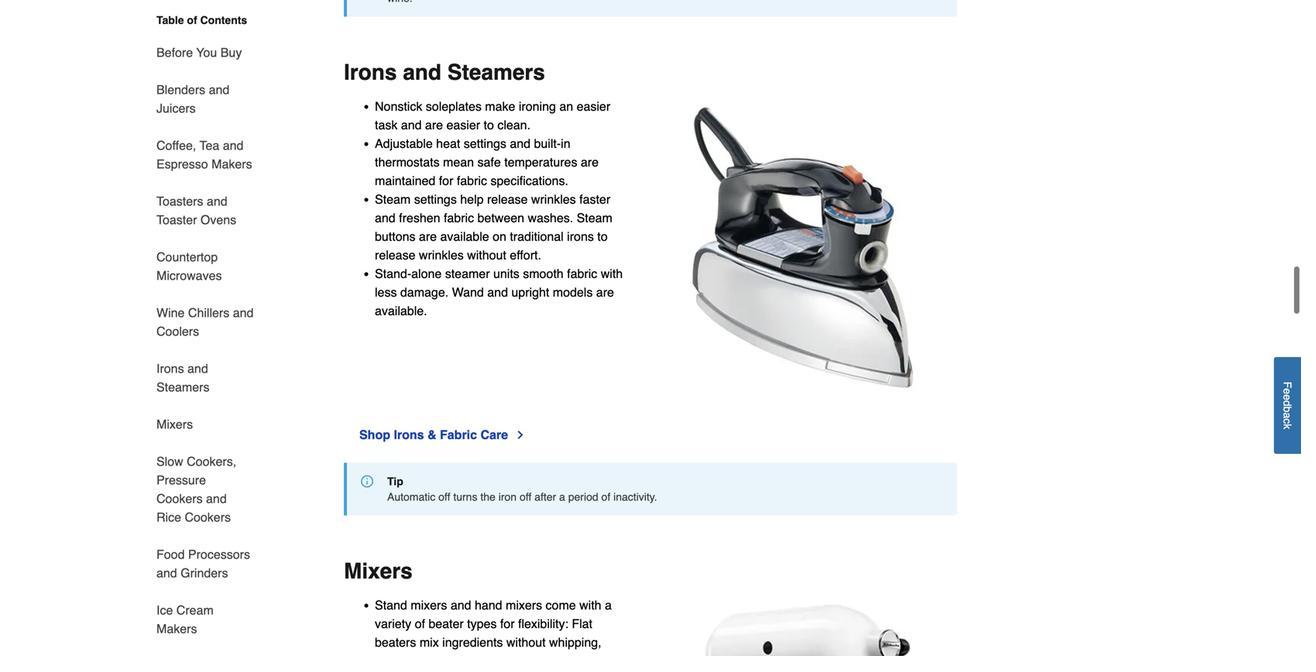 Task type: describe. For each thing, give the bounding box(es) containing it.
food
[[157, 547, 185, 562]]

1 e from the top
[[1282, 389, 1294, 395]]

stand mixers and hand mixers come with a variety of beater types for flexibility: flat beaters mix ingredients without whipping, dough hooks let air into bread or pizza do
[[375, 598, 623, 656]]

for inside stand mixers and hand mixers come with a variety of beater types for flexibility: flat beaters mix ingredients without whipping, dough hooks let air into bread or pizza do
[[500, 617, 515, 631]]

make
[[485, 99, 516, 113]]

and inside "food processors and grinders"
[[157, 566, 177, 580]]

blenders and juicers
[[157, 83, 230, 115]]

temperatures
[[505, 155, 578, 169]]

1 mixers from the left
[[411, 598, 447, 612]]

whipping,
[[549, 635, 602, 650]]

dough
[[375, 654, 410, 656]]

task
[[375, 118, 398, 132]]

mixers link
[[157, 406, 193, 443]]

buttons
[[375, 229, 416, 244]]

into
[[483, 654, 503, 656]]

alone
[[412, 267, 442, 281]]

available
[[441, 229, 489, 244]]

slow
[[157, 454, 183, 469]]

contents
[[200, 14, 247, 26]]

and inside irons and steamers
[[188, 361, 208, 376]]

pizza
[[556, 654, 585, 656]]

2 off from the left
[[520, 491, 532, 503]]

hooks
[[413, 654, 446, 656]]

0 vertical spatial fabric
[[457, 174, 487, 188]]

damage.
[[401, 285, 449, 299]]

clean.
[[498, 118, 531, 132]]

period
[[569, 491, 599, 503]]

without inside nonstick soleplates make ironing an easier task and are easier to clean. adjustable heat settings and built-in thermostats mean safe temperatures are maintained for fabric specifications. steam settings help release wrinkles faster and freshen fabric between washes. steam buttons are available on traditional irons to release wrinkles without effort. stand-alone steamer units smooth fabric with less damage. wand and upright models are available.
[[467, 248, 507, 262]]

iron
[[499, 491, 517, 503]]

table
[[157, 14, 184, 26]]

are down freshen
[[419, 229, 437, 244]]

and down "clean."
[[510, 136, 531, 151]]

d
[[1282, 401, 1294, 407]]

and up buttons
[[375, 211, 396, 225]]

0 horizontal spatial steam
[[375, 192, 411, 206]]

1 vertical spatial settings
[[414, 192, 457, 206]]

air
[[466, 654, 480, 656]]

food processors and grinders
[[157, 547, 250, 580]]

pressure
[[157, 473, 206, 487]]

maintained
[[375, 174, 436, 188]]

0 vertical spatial settings
[[464, 136, 507, 151]]

tip
[[387, 475, 404, 488]]

chillers
[[188, 306, 230, 320]]

&
[[428, 428, 437, 442]]

and inside slow cookers, pressure cookers and rice cookers
[[206, 492, 227, 506]]

safe
[[478, 155, 501, 169]]

0 vertical spatial irons
[[344, 60, 397, 85]]

2 vertical spatial fabric
[[567, 267, 598, 281]]

countertop microwaves link
[[157, 239, 254, 294]]

irons and steamers inside table of contents element
[[157, 361, 210, 394]]

2 e from the top
[[1282, 395, 1294, 401]]

blenders and juicers link
[[157, 71, 254, 127]]

on
[[493, 229, 507, 244]]

after
[[535, 491, 557, 503]]

shop irons & fabric care
[[360, 428, 508, 442]]

bread
[[507, 654, 538, 656]]

tip automatic off turns the iron off after a period of inactivity.
[[387, 475, 658, 503]]

flexibility:
[[518, 617, 569, 631]]

table of contents element
[[138, 12, 254, 656]]

0 vertical spatial irons and steamers
[[344, 60, 545, 85]]

traditional
[[510, 229, 564, 244]]

and inside the blenders and juicers
[[209, 83, 230, 97]]

thermostats
[[375, 155, 440, 169]]

less
[[375, 285, 397, 299]]

or
[[542, 654, 553, 656]]

an
[[560, 99, 574, 113]]

adjustable
[[375, 136, 433, 151]]

units
[[494, 267, 520, 281]]

nonstick
[[375, 99, 423, 113]]

b
[[1282, 407, 1294, 413]]

and inside stand mixers and hand mixers come with a variety of beater types for flexibility: flat beaters mix ingredients without whipping, dough hooks let air into bread or pizza do
[[451, 598, 472, 612]]

1 vertical spatial mixers
[[344, 559, 413, 584]]

faster
[[580, 192, 611, 206]]

with inside stand mixers and hand mixers come with a variety of beater types for flexibility: flat beaters mix ingredients without whipping, dough hooks let air into bread or pizza do
[[580, 598, 602, 612]]

stand-
[[375, 267, 412, 281]]

info image
[[361, 475, 374, 488]]

coffee,
[[157, 138, 196, 153]]

steamer
[[445, 267, 490, 281]]

ingredients
[[443, 635, 503, 650]]

1 off from the left
[[439, 491, 451, 503]]

fabric
[[440, 428, 477, 442]]

0 horizontal spatial easier
[[447, 118, 481, 132]]

before you buy
[[157, 45, 242, 60]]

wine
[[157, 306, 185, 320]]

k
[[1282, 424, 1294, 430]]

microwaves
[[157, 269, 222, 283]]

and up nonstick
[[403, 60, 442, 85]]

soleplates
[[426, 99, 482, 113]]

and down units
[[488, 285, 508, 299]]

nonstick soleplates make ironing an easier task and are easier to clean. adjustable heat settings and built-in thermostats mean safe temperatures are maintained for fabric specifications. steam settings help release wrinkles faster and freshen fabric between washes. steam buttons are available on traditional irons to release wrinkles without effort. stand-alone steamer units smooth fabric with less damage. wand and upright models are available.
[[375, 99, 623, 318]]

beater
[[429, 617, 464, 631]]

makers inside ice cream makers
[[157, 622, 197, 636]]

c
[[1282, 419, 1294, 424]]

0 horizontal spatial to
[[484, 118, 494, 132]]

care
[[481, 428, 508, 442]]

countertop
[[157, 250, 218, 264]]

mixers inside table of contents element
[[157, 417, 193, 432]]

irons
[[567, 229, 594, 244]]

before you buy link
[[157, 34, 242, 71]]



Task type: vqa. For each thing, say whether or not it's contained in the screenshot.
Sullivans inside the Sullivans 3-Pack Gold Leaf Standard Indoor Ornament Set
no



Task type: locate. For each thing, give the bounding box(es) containing it.
1 horizontal spatial mixers
[[506, 598, 543, 612]]

steam down faster
[[577, 211, 613, 225]]

effort.
[[510, 248, 542, 262]]

washes.
[[528, 211, 574, 225]]

steam
[[375, 192, 411, 206], [577, 211, 613, 225]]

automatic
[[387, 491, 436, 503]]

toasters
[[157, 194, 203, 208]]

wrinkles up alone
[[419, 248, 464, 262]]

1 horizontal spatial irons and steamers
[[344, 60, 545, 85]]

a white kitchen aid stand mixer. image
[[651, 596, 958, 656]]

0 horizontal spatial for
[[439, 174, 454, 188]]

0 horizontal spatial irons and steamers
[[157, 361, 210, 394]]

1 vertical spatial release
[[375, 248, 416, 262]]

1 horizontal spatial steamers
[[448, 60, 545, 85]]

fabric up help
[[457, 174, 487, 188]]

1 vertical spatial cookers
[[185, 510, 231, 525]]

mixers up beater
[[411, 598, 447, 612]]

0 vertical spatial makers
[[212, 157, 252, 171]]

0 horizontal spatial makers
[[157, 622, 197, 636]]

0 vertical spatial steam
[[375, 192, 411, 206]]

makers down the tea
[[212, 157, 252, 171]]

and down cookers,
[[206, 492, 227, 506]]

blenders
[[157, 83, 205, 97]]

1 horizontal spatial off
[[520, 491, 532, 503]]

makers down ice
[[157, 622, 197, 636]]

wrinkles
[[532, 192, 576, 206], [419, 248, 464, 262]]

and up ovens
[[207, 194, 228, 208]]

coolers
[[157, 324, 199, 339]]

irons up nonstick
[[344, 60, 397, 85]]

juicers
[[157, 101, 196, 115]]

a up k on the bottom right of page
[[1282, 413, 1294, 419]]

toasters and toaster ovens link
[[157, 183, 254, 239]]

1 vertical spatial wrinkles
[[419, 248, 464, 262]]

irons and steamers link
[[157, 350, 254, 406]]

off right iron
[[520, 491, 532, 503]]

1 horizontal spatial a
[[605, 598, 612, 612]]

0 vertical spatial with
[[601, 267, 623, 281]]

easier right an
[[577, 99, 611, 113]]

to
[[484, 118, 494, 132], [598, 229, 608, 244]]

of right period
[[602, 491, 611, 503]]

0 horizontal spatial mixers
[[411, 598, 447, 612]]

a inside button
[[1282, 413, 1294, 419]]

and right the tea
[[223, 138, 244, 153]]

and inside toasters and toaster ovens
[[207, 194, 228, 208]]

a inside tip automatic off turns the iron off after a period of inactivity.
[[560, 491, 566, 503]]

1 horizontal spatial easier
[[577, 99, 611, 113]]

settings up safe on the left of page
[[464, 136, 507, 151]]

smooth
[[523, 267, 564, 281]]

wrinkles up 'washes.'
[[532, 192, 576, 206]]

coffee, tea and espresso makers
[[157, 138, 252, 171]]

without
[[467, 248, 507, 262], [507, 635, 546, 650]]

table of contents
[[157, 14, 247, 26]]

irons and steamers up the soleplates
[[344, 60, 545, 85]]

rice
[[157, 510, 181, 525]]

2 horizontal spatial a
[[1282, 413, 1294, 419]]

1 vertical spatial steamers
[[157, 380, 210, 394]]

toasters and toaster ovens
[[157, 194, 236, 227]]

to down make
[[484, 118, 494, 132]]

heat
[[436, 136, 461, 151]]

slow cookers, pressure cookers and rice cookers
[[157, 454, 236, 525]]

1 horizontal spatial wrinkles
[[532, 192, 576, 206]]

and right chillers
[[233, 306, 254, 320]]

shop
[[360, 428, 391, 442]]

of right table
[[187, 14, 197, 26]]

without down on
[[467, 248, 507, 262]]

stand
[[375, 598, 407, 612]]

models
[[553, 285, 593, 299]]

for inside nonstick soleplates make ironing an easier task and are easier to clean. adjustable heat settings and built-in thermostats mean safe temperatures are maintained for fabric specifications. steam settings help release wrinkles faster and freshen fabric between washes. steam buttons are available on traditional irons to release wrinkles without effort. stand-alone steamer units smooth fabric with less damage. wand and upright models are available.
[[439, 174, 454, 188]]

0 horizontal spatial off
[[439, 491, 451, 503]]

1 vertical spatial irons
[[157, 361, 184, 376]]

irons
[[344, 60, 397, 85], [157, 361, 184, 376], [394, 428, 424, 442]]

before
[[157, 45, 193, 60]]

1 vertical spatial steam
[[577, 211, 613, 225]]

0 horizontal spatial wrinkles
[[419, 248, 464, 262]]

cookers down pressure
[[157, 492, 203, 506]]

irons down coolers on the left of page
[[157, 361, 184, 376]]

of inside stand mixers and hand mixers come with a variety of beater types for flexibility: flat beaters mix ingredients without whipping, dough hooks let air into bread or pizza do
[[415, 617, 425, 631]]

fabric up models
[[567, 267, 598, 281]]

you
[[196, 45, 217, 60]]

f e e d b a c k
[[1282, 382, 1294, 430]]

turns
[[454, 491, 478, 503]]

with right smooth
[[601, 267, 623, 281]]

irons inside irons and steamers
[[157, 361, 184, 376]]

1 vertical spatial without
[[507, 635, 546, 650]]

1 vertical spatial a
[[560, 491, 566, 503]]

0 horizontal spatial steamers
[[157, 380, 210, 394]]

0 vertical spatial for
[[439, 174, 454, 188]]

mix
[[420, 635, 439, 650]]

off
[[439, 491, 451, 503], [520, 491, 532, 503]]

0 vertical spatial wrinkles
[[532, 192, 576, 206]]

1 horizontal spatial release
[[487, 192, 528, 206]]

mixers up flexibility:
[[506, 598, 543, 612]]

0 horizontal spatial a
[[560, 491, 566, 503]]

cookers up processors
[[185, 510, 231, 525]]

and up beater
[[451, 598, 472, 612]]

wine chillers and coolers
[[157, 306, 254, 339]]

irons and steamers
[[344, 60, 545, 85], [157, 361, 210, 394]]

flat
[[572, 617, 593, 631]]

coffee, tea and espresso makers link
[[157, 127, 254, 183]]

inactivity.
[[614, 491, 658, 503]]

freshen
[[399, 211, 441, 225]]

ice cream makers link
[[157, 592, 254, 648]]

cream
[[177, 603, 214, 618]]

with inside nonstick soleplates make ironing an easier task and are easier to clean. adjustable heat settings and built-in thermostats mean safe temperatures are maintained for fabric specifications. steam settings help release wrinkles faster and freshen fabric between washes. steam buttons are available on traditional irons to release wrinkles without effort. stand-alone steamer units smooth fabric with less damage. wand and upright models are available.
[[601, 267, 623, 281]]

a right after
[[560, 491, 566, 503]]

and inside coffee, tea and espresso makers
[[223, 138, 244, 153]]

2 mixers from the left
[[506, 598, 543, 612]]

are right models
[[597, 285, 614, 299]]

1 horizontal spatial to
[[598, 229, 608, 244]]

cookers,
[[187, 454, 236, 469]]

to right irons
[[598, 229, 608, 244]]

steamers up mixers "link"
[[157, 380, 210, 394]]

1 vertical spatial fabric
[[444, 211, 474, 225]]

steamers inside irons and steamers link
[[157, 380, 210, 394]]

without up bread
[[507, 635, 546, 650]]

mixers up stand at the left bottom of the page
[[344, 559, 413, 584]]

f
[[1282, 382, 1294, 389]]

2 vertical spatial of
[[415, 617, 425, 631]]

1 horizontal spatial for
[[500, 617, 515, 631]]

0 vertical spatial to
[[484, 118, 494, 132]]

available.
[[375, 304, 427, 318]]

0 horizontal spatial mixers
[[157, 417, 193, 432]]

e up b
[[1282, 395, 1294, 401]]

of
[[187, 14, 197, 26], [602, 491, 611, 503], [415, 617, 425, 631]]

0 vertical spatial mixers
[[157, 417, 193, 432]]

slow cookers, pressure cookers and rice cookers link
[[157, 443, 254, 536]]

irons left &
[[394, 428, 424, 442]]

settings
[[464, 136, 507, 151], [414, 192, 457, 206]]

0 vertical spatial release
[[487, 192, 528, 206]]

ovens
[[201, 213, 236, 227]]

upright
[[512, 285, 550, 299]]

release up "between"
[[487, 192, 528, 206]]

0 vertical spatial without
[[467, 248, 507, 262]]

and inside wine chillers and coolers
[[233, 306, 254, 320]]

easier down the soleplates
[[447, 118, 481, 132]]

0 vertical spatial cookers
[[157, 492, 203, 506]]

steamers up make
[[448, 60, 545, 85]]

for down mean
[[439, 174, 454, 188]]

0 horizontal spatial of
[[187, 14, 197, 26]]

mixers
[[157, 417, 193, 432], [344, 559, 413, 584]]

mean
[[443, 155, 474, 169]]

f e e d b a c k button
[[1275, 357, 1302, 454]]

1 horizontal spatial makers
[[212, 157, 252, 171]]

1 vertical spatial to
[[598, 229, 608, 244]]

e up d
[[1282, 389, 1294, 395]]

ironing
[[519, 99, 556, 113]]

for right types
[[500, 617, 515, 631]]

1 horizontal spatial steam
[[577, 211, 613, 225]]

are up the heat
[[425, 118, 443, 132]]

without inside stand mixers and hand mixers come with a variety of beater types for flexibility: flat beaters mix ingredients without whipping, dough hooks let air into bread or pizza do
[[507, 635, 546, 650]]

between
[[478, 211, 525, 225]]

1 vertical spatial of
[[602, 491, 611, 503]]

1 vertical spatial makers
[[157, 622, 197, 636]]

of inside tip automatic off turns the iron off after a period of inactivity.
[[602, 491, 611, 503]]

mixers
[[411, 598, 447, 612], [506, 598, 543, 612]]

fabric
[[457, 174, 487, 188], [444, 211, 474, 225], [567, 267, 598, 281]]

ice
[[157, 603, 173, 618]]

food processors and grinders link
[[157, 536, 254, 592]]

a right come
[[605, 598, 612, 612]]

of up mix at the bottom left
[[415, 617, 425, 631]]

1 horizontal spatial mixers
[[344, 559, 413, 584]]

2 horizontal spatial of
[[602, 491, 611, 503]]

and down coolers on the left of page
[[188, 361, 208, 376]]

fabric up available at the left
[[444, 211, 474, 225]]

mixers up slow
[[157, 417, 193, 432]]

1 vertical spatial easier
[[447, 118, 481, 132]]

2 vertical spatial a
[[605, 598, 612, 612]]

a inside stand mixers and hand mixers come with a variety of beater types for flexibility: flat beaters mix ingredients without whipping, dough hooks let air into bread or pizza do
[[605, 598, 612, 612]]

buy
[[221, 45, 242, 60]]

release
[[487, 192, 528, 206], [375, 248, 416, 262]]

0 horizontal spatial settings
[[414, 192, 457, 206]]

and up adjustable
[[401, 118, 422, 132]]

an iron. image
[[651, 97, 958, 404]]

and right blenders
[[209, 83, 230, 97]]

2 vertical spatial irons
[[394, 428, 424, 442]]

variety
[[375, 617, 412, 631]]

help
[[461, 192, 484, 206]]

for
[[439, 174, 454, 188], [500, 617, 515, 631]]

easier
[[577, 99, 611, 113], [447, 118, 481, 132]]

are up faster
[[581, 155, 599, 169]]

and down food
[[157, 566, 177, 580]]

in
[[561, 136, 571, 151]]

1 horizontal spatial settings
[[464, 136, 507, 151]]

settings up freshen
[[414, 192, 457, 206]]

1 horizontal spatial of
[[415, 617, 425, 631]]

0 horizontal spatial release
[[375, 248, 416, 262]]

0 vertical spatial a
[[1282, 413, 1294, 419]]

chevron right image
[[515, 429, 527, 441]]

1 vertical spatial irons and steamers
[[157, 361, 210, 394]]

off left turns
[[439, 491, 451, 503]]

beaters
[[375, 635, 416, 650]]

grinders
[[181, 566, 228, 580]]

steam down maintained
[[375, 192, 411, 206]]

irons and steamers down coolers on the left of page
[[157, 361, 210, 394]]

countertop microwaves
[[157, 250, 222, 283]]

with
[[601, 267, 623, 281], [580, 598, 602, 612]]

0 vertical spatial of
[[187, 14, 197, 26]]

1 vertical spatial for
[[500, 617, 515, 631]]

toaster
[[157, 213, 197, 227]]

makers inside coffee, tea and espresso makers
[[212, 157, 252, 171]]

makers
[[212, 157, 252, 171], [157, 622, 197, 636]]

1 vertical spatial with
[[580, 598, 602, 612]]

built-
[[534, 136, 561, 151]]

0 vertical spatial steamers
[[448, 60, 545, 85]]

with up "flat"
[[580, 598, 602, 612]]

wand
[[452, 285, 484, 299]]

specifications.
[[491, 174, 569, 188]]

release down buttons
[[375, 248, 416, 262]]

0 vertical spatial easier
[[577, 99, 611, 113]]



